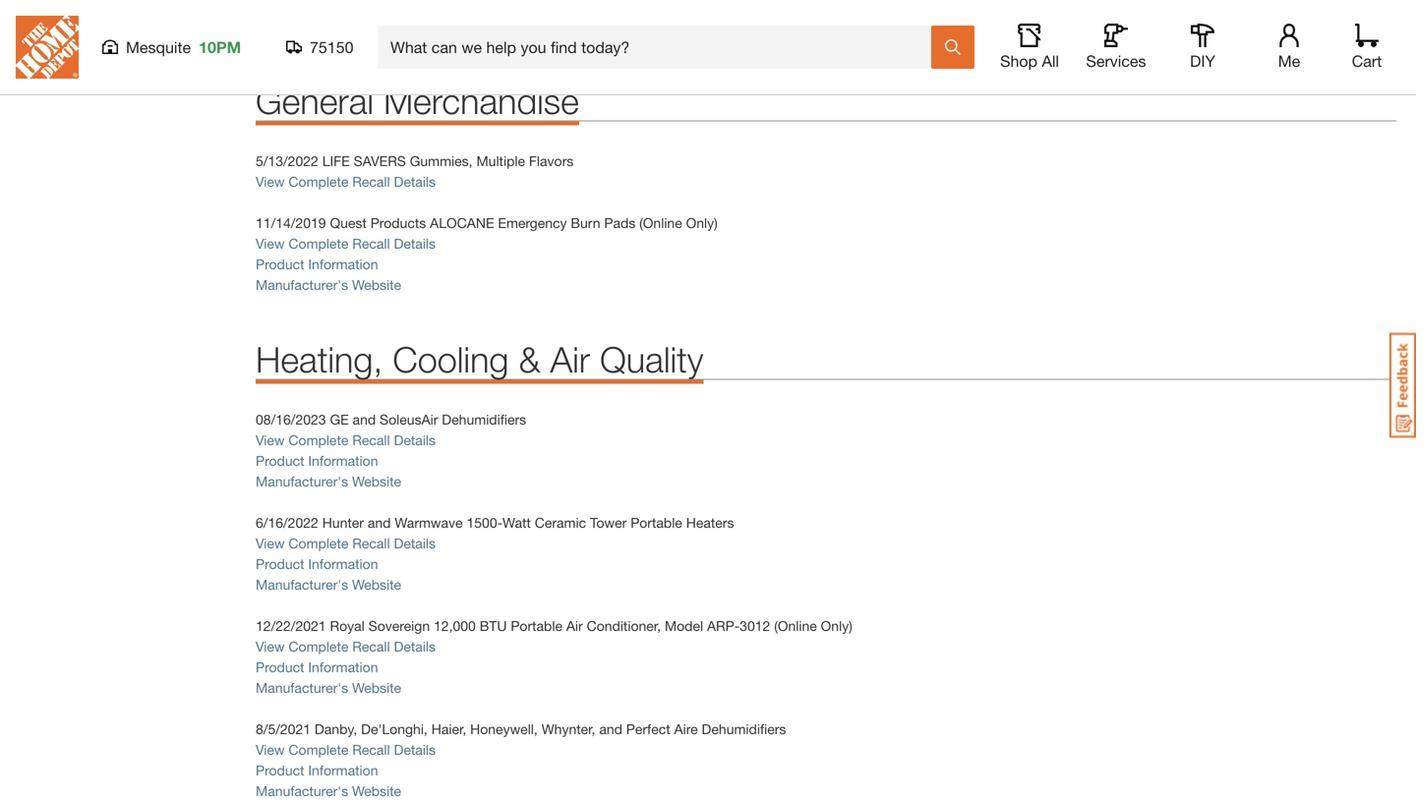 Task type: describe. For each thing, give the bounding box(es) containing it.
quest
[[330, 215, 367, 231]]

complete inside 5/13/2022 life savers gummies, multiple flavors view complete recall details
[[289, 174, 349, 190]]

recall inside the 12/22/2021 royal sovereign 12,000 btu portable air conditioner, model arp-3012 (online only) view complete recall details product information manufacturer's website
[[352, 639, 390, 655]]

website inside the 12/22/2021 royal sovereign 12,000 btu portable air conditioner, model arp-3012 (online only) view complete recall details product information manufacturer's website
[[352, 680, 401, 696]]

alocane
[[430, 215, 494, 231]]

and for ge
[[353, 411, 376, 428]]

product inside the 12/22/2021 royal sovereign 12,000 btu portable air conditioner, model arp-3012 (online only) view complete recall details product information manufacturer's website
[[256, 659, 304, 676]]

manufacturer's inside 8/5/2021 danby, de'longhi, haier, honeywell, whynter, and perfect aire dehumidifiers view complete recall details product information manufacturer's website
[[256, 783, 348, 799]]

services button
[[1085, 24, 1148, 71]]

mesquite 10pm
[[126, 38, 241, 57]]

3 view complete recall details link from the top
[[256, 432, 436, 448]]

shop
[[1000, 52, 1038, 70]]

shop all
[[1000, 52, 1059, 70]]

ceramic
[[535, 515, 586, 531]]

website inside "11/14/2019 quest products alocane emergency burn pads (online only) view complete recall details product information manufacturer's website"
[[352, 277, 401, 293]]

complete inside 08/16/2023 ge and soleusair dehumidifiers view complete recall details product information manufacturer's website
[[289, 432, 349, 448]]

flavors
[[529, 153, 574, 169]]

1500-
[[467, 515, 503, 531]]

recall inside 08/16/2023 ge and soleusair dehumidifiers view complete recall details product information manufacturer's website
[[352, 432, 390, 448]]

only) inside "11/14/2019 quest products alocane emergency burn pads (online only) view complete recall details product information manufacturer's website"
[[686, 215, 718, 231]]

tower
[[590, 515, 627, 531]]

08/16/2023 ge and soleusair dehumidifiers view complete recall details product information manufacturer's website
[[256, 411, 526, 490]]

honeywell,
[[470, 721, 538, 737]]

4 manufacturer's website link from the top
[[256, 680, 401, 696]]

de'longhi,
[[361, 721, 428, 737]]

75150 button
[[286, 37, 354, 57]]

information inside 6/16/2022 hunter and warmwave 1500-watt ceramic tower portable heaters view complete recall details product information manufacturer's website
[[308, 556, 378, 572]]

1 manufacturer's website link from the top
[[256, 277, 401, 293]]

recall inside 8/5/2021 danby, de'longhi, haier, honeywell, whynter, and perfect aire dehumidifiers view complete recall details product information manufacturer's website
[[352, 742, 390, 758]]

services
[[1086, 52, 1146, 70]]

(online inside "11/14/2019 quest products alocane emergency burn pads (online only) view complete recall details product information manufacturer's website"
[[639, 215, 682, 231]]

view inside the 12/22/2021 royal sovereign 12,000 btu portable air conditioner, model arp-3012 (online only) view complete recall details product information manufacturer's website
[[256, 639, 285, 655]]

view inside 08/16/2023 ge and soleusair dehumidifiers view complete recall details product information manufacturer's website
[[256, 432, 285, 448]]

life
[[322, 153, 350, 169]]

What can we help you find today? search field
[[390, 27, 930, 68]]

royal
[[330, 618, 365, 634]]

manufacturer's inside 08/16/2023 ge and soleusair dehumidifiers view complete recall details product information manufacturer's website
[[256, 473, 348, 490]]

2 manufacturer's website link from the top
[[256, 473, 401, 490]]

view inside 6/16/2022 hunter and warmwave 1500-watt ceramic tower portable heaters view complete recall details product information manufacturer's website
[[256, 535, 285, 552]]

recall inside 6/16/2022 hunter and warmwave 1500-watt ceramic tower portable heaters view complete recall details product information manufacturer's website
[[352, 535, 390, 552]]

recall inside 5/13/2022 life savers gummies, multiple flavors view complete recall details
[[352, 174, 390, 190]]

12/22/2021
[[256, 618, 326, 634]]

savers
[[354, 153, 406, 169]]

soleusair
[[380, 411, 438, 428]]

air inside the 12/22/2021 royal sovereign 12,000 btu portable air conditioner, model arp-3012 (online only) view complete recall details product information manufacturer's website
[[566, 618, 583, 634]]

dehumidifiers inside 8/5/2021 danby, de'longhi, haier, honeywell, whynter, and perfect aire dehumidifiers view complete recall details product information manufacturer's website
[[702, 721, 786, 737]]

2 product information link from the top
[[256, 453, 378, 469]]

view inside 8/5/2021 danby, de'longhi, haier, honeywell, whynter, and perfect aire dehumidifiers view complete recall details product information manufacturer's website
[[256, 742, 285, 758]]

pads
[[604, 215, 636, 231]]

3012
[[740, 618, 770, 634]]

3 manufacturer's website link from the top
[[256, 577, 401, 593]]

me button
[[1258, 24, 1321, 71]]

website inside 08/16/2023 ge and soleusair dehumidifiers view complete recall details product information manufacturer's website
[[352, 473, 401, 490]]

5/13/2022
[[256, 153, 318, 169]]

btu
[[480, 618, 507, 634]]

heating, cooling & air quality
[[256, 338, 704, 380]]

product inside "11/14/2019 quest products alocane emergency burn pads (online only) view complete recall details product information manufacturer's website"
[[256, 256, 304, 272]]

quality
[[600, 338, 704, 380]]

portable inside the 12/22/2021 royal sovereign 12,000 btu portable air conditioner, model arp-3012 (online only) view complete recall details product information manufacturer's website
[[511, 618, 562, 634]]

website inside 6/16/2022 hunter and warmwave 1500-watt ceramic tower portable heaters view complete recall details product information manufacturer's website
[[352, 577, 401, 593]]

gummies,
[[410, 153, 473, 169]]

me
[[1278, 52, 1300, 70]]

arp-
[[707, 618, 740, 634]]

details inside the 12/22/2021 royal sovereign 12,000 btu portable air conditioner, model arp-3012 (online only) view complete recall details product information manufacturer's website
[[394, 639, 436, 655]]

12/22/2021 royal sovereign 12,000 btu portable air conditioner, model arp-3012 (online only) view complete recall details product information manufacturer's website
[[256, 618, 852, 696]]

(online inside the 12/22/2021 royal sovereign 12,000 btu portable air conditioner, model arp-3012 (online only) view complete recall details product information manufacturer's website
[[774, 618, 817, 634]]

details inside 08/16/2023 ge and soleusair dehumidifiers view complete recall details product information manufacturer's website
[[394, 432, 436, 448]]

product inside 6/16/2022 hunter and warmwave 1500-watt ceramic tower portable heaters view complete recall details product information manufacturer's website
[[256, 556, 304, 572]]

whynter,
[[542, 721, 595, 737]]

2 view complete recall details link from the top
[[256, 235, 440, 252]]



Task type: locate. For each thing, give the bounding box(es) containing it.
view complete recall details link down royal
[[256, 639, 436, 655]]

air right &
[[550, 338, 590, 380]]

1 information from the top
[[308, 256, 378, 272]]

and inside 6/16/2022 hunter and warmwave 1500-watt ceramic tower portable heaters view complete recall details product information manufacturer's website
[[368, 515, 391, 531]]

manufacturer's down 11/14/2019
[[256, 277, 348, 293]]

6/16/2022
[[256, 515, 318, 531]]

complete down 11/14/2019
[[289, 235, 349, 252]]

11/14/2019
[[256, 215, 326, 231]]

multiple
[[476, 153, 525, 169]]

view complete recall details link down hunter
[[256, 535, 436, 552]]

4 product from the top
[[256, 659, 304, 676]]

4 details from the top
[[394, 535, 436, 552]]

cooling
[[393, 338, 509, 380]]

product information link down the "12/22/2021"
[[256, 659, 378, 676]]

product information link down danby,
[[256, 763, 378, 779]]

0 vertical spatial air
[[550, 338, 590, 380]]

dehumidifiers down heating, cooling & air quality
[[442, 411, 526, 428]]

4 complete from the top
[[289, 535, 349, 552]]

3 website from the top
[[352, 577, 401, 593]]

perfect
[[626, 721, 670, 737]]

the home depot logo image
[[16, 16, 79, 79]]

view inside "11/14/2019 quest products alocane emergency burn pads (online only) view complete recall details product information manufacturer's website"
[[256, 235, 285, 252]]

1 vertical spatial (online
[[774, 618, 817, 634]]

portable
[[631, 515, 682, 531], [511, 618, 562, 634]]

8/5/2021
[[256, 721, 311, 737]]

complete down the "life"
[[289, 174, 349, 190]]

manufacturer's down 8/5/2021
[[256, 783, 348, 799]]

0 horizontal spatial only)
[[686, 215, 718, 231]]

recall down hunter
[[352, 535, 390, 552]]

3 details from the top
[[394, 432, 436, 448]]

shop all button
[[998, 24, 1061, 71]]

model
[[665, 618, 703, 634]]

dehumidifiers
[[442, 411, 526, 428], [702, 721, 786, 737]]

hunter
[[322, 515, 364, 531]]

haier,
[[431, 721, 466, 737]]

dehumidifiers right aire at the left of page
[[702, 721, 786, 737]]

6 details from the top
[[394, 742, 436, 758]]

view down 5/13/2022
[[256, 174, 285, 190]]

information down royal
[[308, 659, 378, 676]]

product down 8/5/2021
[[256, 763, 304, 779]]

portable right btu
[[511, 618, 562, 634]]

1 horizontal spatial portable
[[631, 515, 682, 531]]

manufacturer's website link down danby,
[[256, 783, 401, 799]]

3 product from the top
[[256, 556, 304, 572]]

2 website from the top
[[352, 473, 401, 490]]

complete inside 6/16/2022 hunter and warmwave 1500-watt ceramic tower portable heaters view complete recall details product information manufacturer's website
[[289, 535, 349, 552]]

information down danby,
[[308, 763, 378, 779]]

manufacturer's up the "12/22/2021"
[[256, 577, 348, 593]]

recall inside "11/14/2019 quest products alocane emergency burn pads (online only) view complete recall details product information manufacturer's website"
[[352, 235, 390, 252]]

5 manufacturer's website link from the top
[[256, 783, 401, 799]]

0 horizontal spatial portable
[[511, 618, 562, 634]]

all
[[1042, 52, 1059, 70]]

4 manufacturer's from the top
[[256, 680, 348, 696]]

6 complete from the top
[[289, 742, 349, 758]]

information inside 8/5/2021 danby, de'longhi, haier, honeywell, whynter, and perfect aire dehumidifiers view complete recall details product information manufacturer's website
[[308, 763, 378, 779]]

6 view from the top
[[256, 742, 285, 758]]

view complete recall details link
[[256, 174, 436, 190], [256, 235, 440, 252], [256, 432, 436, 448], [256, 535, 436, 552], [256, 639, 436, 655], [256, 742, 436, 758]]

cart
[[1352, 52, 1382, 70]]

heating,
[[256, 338, 383, 380]]

information inside 08/16/2023 ge and soleusair dehumidifiers view complete recall details product information manufacturer's website
[[308, 453, 378, 469]]

0 vertical spatial and
[[353, 411, 376, 428]]

8/5/2021 danby, de'longhi, haier, honeywell, whynter, and perfect aire dehumidifiers view complete recall details product information manufacturer's website
[[256, 721, 786, 799]]

4 view from the top
[[256, 535, 285, 552]]

5 details from the top
[[394, 639, 436, 655]]

view
[[256, 174, 285, 190], [256, 235, 285, 252], [256, 432, 285, 448], [256, 535, 285, 552], [256, 639, 285, 655], [256, 742, 285, 758]]

3 complete from the top
[[289, 432, 349, 448]]

5 product information link from the top
[[256, 763, 378, 779]]

dehumidifiers inside 08/16/2023 ge and soleusair dehumidifiers view complete recall details product information manufacturer's website
[[442, 411, 526, 428]]

complete inside "11/14/2019 quest products alocane emergency burn pads (online only) view complete recall details product information manufacturer's website"
[[289, 235, 349, 252]]

product down 11/14/2019
[[256, 256, 304, 272]]

aire
[[674, 721, 698, 737]]

only) right pads
[[686, 215, 718, 231]]

5 complete from the top
[[289, 639, 349, 655]]

website down 'products'
[[352, 277, 401, 293]]

5 product from the top
[[256, 763, 304, 779]]

1 complete from the top
[[289, 174, 349, 190]]

5 view from the top
[[256, 639, 285, 655]]

view complete recall details link down danby,
[[256, 742, 436, 758]]

air
[[550, 338, 590, 380], [566, 618, 583, 634]]

and right the ge
[[353, 411, 376, 428]]

website up sovereign
[[352, 577, 401, 593]]

5 manufacturer's from the top
[[256, 783, 348, 799]]

portable right tower
[[631, 515, 682, 531]]

3 information from the top
[[308, 556, 378, 572]]

manufacturer's website link up royal
[[256, 577, 401, 593]]

product information link down 11/14/2019
[[256, 256, 382, 272]]

manufacturer's website link up danby,
[[256, 680, 401, 696]]

product information link down the ge
[[256, 453, 378, 469]]

&
[[519, 338, 540, 380]]

(online right 3012
[[774, 618, 817, 634]]

3 view from the top
[[256, 432, 285, 448]]

1 manufacturer's from the top
[[256, 277, 348, 293]]

details down de'longhi,
[[394, 742, 436, 758]]

products
[[370, 215, 426, 231]]

2 recall from the top
[[352, 235, 390, 252]]

mesquite
[[126, 38, 191, 57]]

details down warmwave
[[394, 535, 436, 552]]

details down sovereign
[[394, 639, 436, 655]]

0 vertical spatial portable
[[631, 515, 682, 531]]

website up de'longhi,
[[352, 680, 401, 696]]

complete
[[289, 174, 349, 190], [289, 235, 349, 252], [289, 432, 349, 448], [289, 535, 349, 552], [289, 639, 349, 655], [289, 742, 349, 758]]

view complete recall details link down the "life"
[[256, 174, 436, 190]]

complete inside 8/5/2021 danby, de'longhi, haier, honeywell, whynter, and perfect aire dehumidifiers view complete recall details product information manufacturer's website
[[289, 742, 349, 758]]

product down 6/16/2022
[[256, 556, 304, 572]]

information inside the 12/22/2021 royal sovereign 12,000 btu portable air conditioner, model arp-3012 (online only) view complete recall details product information manufacturer's website
[[308, 659, 378, 676]]

recall down soleusair
[[352, 432, 390, 448]]

4 website from the top
[[352, 680, 401, 696]]

4 recall from the top
[[352, 535, 390, 552]]

details
[[394, 174, 436, 190], [394, 235, 436, 252], [394, 432, 436, 448], [394, 535, 436, 552], [394, 639, 436, 655], [394, 742, 436, 758]]

website inside 8/5/2021 danby, de'longhi, haier, honeywell, whynter, and perfect aire dehumidifiers view complete recall details product information manufacturer's website
[[352, 783, 401, 799]]

product inside 08/16/2023 ge and soleusair dehumidifiers view complete recall details product information manufacturer's website
[[256, 453, 304, 469]]

burn
[[571, 215, 600, 231]]

conditioner,
[[587, 618, 661, 634]]

information
[[308, 256, 378, 272], [308, 453, 378, 469], [308, 556, 378, 572], [308, 659, 378, 676], [308, 763, 378, 779]]

4 view complete recall details link from the top
[[256, 535, 436, 552]]

complete down the ge
[[289, 432, 349, 448]]

feedback link image
[[1390, 332, 1416, 439]]

1 website from the top
[[352, 277, 401, 293]]

view down 6/16/2022
[[256, 535, 285, 552]]

recall down de'longhi,
[[352, 742, 390, 758]]

1 view from the top
[[256, 174, 285, 190]]

view down the "12/22/2021"
[[256, 639, 285, 655]]

portable inside 6/16/2022 hunter and warmwave 1500-watt ceramic tower portable heaters view complete recall details product information manufacturer's website
[[631, 515, 682, 531]]

1 horizontal spatial (online
[[774, 618, 817, 634]]

complete down the "12/22/2021"
[[289, 639, 349, 655]]

08/16/2023
[[256, 411, 326, 428]]

1 product information link from the top
[[256, 256, 382, 272]]

(online right pads
[[639, 215, 682, 231]]

merchandise
[[384, 80, 579, 121]]

0 horizontal spatial (online
[[639, 215, 682, 231]]

recall down quest
[[352, 235, 390, 252]]

product
[[256, 256, 304, 272], [256, 453, 304, 469], [256, 556, 304, 572], [256, 659, 304, 676], [256, 763, 304, 779]]

3 recall from the top
[[352, 432, 390, 448]]

product inside 8/5/2021 danby, de'longhi, haier, honeywell, whynter, and perfect aire dehumidifiers view complete recall details product information manufacturer's website
[[256, 763, 304, 779]]

2 complete from the top
[[289, 235, 349, 252]]

5 website from the top
[[352, 783, 401, 799]]

ge
[[330, 411, 349, 428]]

product down 08/16/2023
[[256, 453, 304, 469]]

1 horizontal spatial dehumidifiers
[[702, 721, 786, 737]]

watt
[[503, 515, 531, 531]]

general merchandise
[[256, 80, 579, 121]]

information inside "11/14/2019 quest products alocane emergency burn pads (online only) view complete recall details product information manufacturer's website"
[[308, 256, 378, 272]]

2 manufacturer's from the top
[[256, 473, 348, 490]]

1 vertical spatial only)
[[821, 618, 852, 634]]

4 product information link from the top
[[256, 659, 378, 676]]

details down gummies, at the left of the page
[[394, 174, 436, 190]]

information down the ge
[[308, 453, 378, 469]]

0 vertical spatial only)
[[686, 215, 718, 231]]

1 vertical spatial air
[[566, 618, 583, 634]]

manufacturer's inside the 12/22/2021 royal sovereign 12,000 btu portable air conditioner, model arp-3012 (online only) view complete recall details product information manufacturer's website
[[256, 680, 348, 696]]

and right hunter
[[368, 515, 391, 531]]

air left conditioner,
[[566, 618, 583, 634]]

view complete recall details link down quest
[[256, 235, 440, 252]]

manufacturer's website link up hunter
[[256, 473, 401, 490]]

(online
[[639, 215, 682, 231], [774, 618, 817, 634]]

complete inside the 12/22/2021 royal sovereign 12,000 btu portable air conditioner, model arp-3012 (online only) view complete recall details product information manufacturer's website
[[289, 639, 349, 655]]

website up hunter
[[352, 473, 401, 490]]

product down the "12/22/2021"
[[256, 659, 304, 676]]

details inside 6/16/2022 hunter and warmwave 1500-watt ceramic tower portable heaters view complete recall details product information manufacturer's website
[[394, 535, 436, 552]]

recall down savers
[[352, 174, 390, 190]]

3 manufacturer's from the top
[[256, 577, 348, 593]]

1 details from the top
[[394, 174, 436, 190]]

view down 8/5/2021
[[256, 742, 285, 758]]

and inside 08/16/2023 ge and soleusair dehumidifiers view complete recall details product information manufacturer's website
[[353, 411, 376, 428]]

general
[[256, 80, 374, 121]]

details down soleusair
[[394, 432, 436, 448]]

6 recall from the top
[[352, 742, 390, 758]]

6 view complete recall details link from the top
[[256, 742, 436, 758]]

complete down hunter
[[289, 535, 349, 552]]

1 vertical spatial and
[[368, 515, 391, 531]]

diy button
[[1171, 24, 1234, 71]]

manufacturer's inside 6/16/2022 hunter and warmwave 1500-watt ceramic tower portable heaters view complete recall details product information manufacturer's website
[[256, 577, 348, 593]]

2 vertical spatial and
[[599, 721, 622, 737]]

1 vertical spatial dehumidifiers
[[702, 721, 786, 737]]

diy
[[1190, 52, 1215, 70]]

only) right 3012
[[821, 618, 852, 634]]

manufacturer's
[[256, 277, 348, 293], [256, 473, 348, 490], [256, 577, 348, 593], [256, 680, 348, 696], [256, 783, 348, 799]]

5/13/2022 life savers gummies, multiple flavors view complete recall details
[[256, 153, 574, 190]]

3 product information link from the top
[[256, 556, 378, 572]]

2 product from the top
[[256, 453, 304, 469]]

manufacturer's inside "11/14/2019 quest products alocane emergency burn pads (online only) view complete recall details product information manufacturer's website"
[[256, 277, 348, 293]]

details down 'products'
[[394, 235, 436, 252]]

recall
[[352, 174, 390, 190], [352, 235, 390, 252], [352, 432, 390, 448], [352, 535, 390, 552], [352, 639, 390, 655], [352, 742, 390, 758]]

6/16/2022 hunter and warmwave 1500-watt ceramic tower portable heaters view complete recall details product information manufacturer's website
[[256, 515, 734, 593]]

and inside 8/5/2021 danby, de'longhi, haier, honeywell, whynter, and perfect aire dehumidifiers view complete recall details product information manufacturer's website
[[599, 721, 622, 737]]

1 view complete recall details link from the top
[[256, 174, 436, 190]]

12,000
[[434, 618, 476, 634]]

sovereign
[[368, 618, 430, 634]]

view down 11/14/2019
[[256, 235, 285, 252]]

2 details from the top
[[394, 235, 436, 252]]

75150
[[310, 38, 354, 57]]

website
[[352, 277, 401, 293], [352, 473, 401, 490], [352, 577, 401, 593], [352, 680, 401, 696], [352, 783, 401, 799]]

and
[[353, 411, 376, 428], [368, 515, 391, 531], [599, 721, 622, 737]]

5 information from the top
[[308, 763, 378, 779]]

manufacturer's up 8/5/2021
[[256, 680, 348, 696]]

5 view complete recall details link from the top
[[256, 639, 436, 655]]

only)
[[686, 215, 718, 231], [821, 618, 852, 634]]

view down 08/16/2023
[[256, 432, 285, 448]]

and left perfect on the bottom of the page
[[599, 721, 622, 737]]

and for hunter
[[368, 515, 391, 531]]

information down hunter
[[308, 556, 378, 572]]

11/14/2019 quest products alocane emergency burn pads (online only) view complete recall details product information manufacturer's website
[[256, 215, 722, 293]]

website down de'longhi,
[[352, 783, 401, 799]]

view inside 5/13/2022 life savers gummies, multiple flavors view complete recall details
[[256, 174, 285, 190]]

4 information from the top
[[308, 659, 378, 676]]

details inside 5/13/2022 life savers gummies, multiple flavors view complete recall details
[[394, 174, 436, 190]]

2 view from the top
[[256, 235, 285, 252]]

0 horizontal spatial dehumidifiers
[[442, 411, 526, 428]]

manufacturer's up 6/16/2022
[[256, 473, 348, 490]]

details inside "11/14/2019 quest products alocane emergency burn pads (online only) view complete recall details product information manufacturer's website"
[[394, 235, 436, 252]]

manufacturer's website link down quest
[[256, 277, 401, 293]]

2 information from the top
[[308, 453, 378, 469]]

emergency
[[498, 215, 567, 231]]

cart link
[[1345, 24, 1389, 71]]

0 vertical spatial dehumidifiers
[[442, 411, 526, 428]]

details inside 8/5/2021 danby, de'longhi, haier, honeywell, whynter, and perfect aire dehumidifiers view complete recall details product information manufacturer's website
[[394, 742, 436, 758]]

product information link down hunter
[[256, 556, 378, 572]]

product information link
[[256, 256, 382, 272], [256, 453, 378, 469], [256, 556, 378, 572], [256, 659, 378, 676], [256, 763, 378, 779]]

1 product from the top
[[256, 256, 304, 272]]

complete down danby,
[[289, 742, 349, 758]]

1 recall from the top
[[352, 174, 390, 190]]

10pm
[[199, 38, 241, 57]]

danby,
[[315, 721, 357, 737]]

information down quest
[[308, 256, 378, 272]]

0 vertical spatial (online
[[639, 215, 682, 231]]

heaters
[[686, 515, 734, 531]]

recall down royal
[[352, 639, 390, 655]]

1 horizontal spatial only)
[[821, 618, 852, 634]]

view complete recall details link down the ge
[[256, 432, 436, 448]]

warmwave
[[395, 515, 463, 531]]

only) inside the 12/22/2021 royal sovereign 12,000 btu portable air conditioner, model arp-3012 (online only) view complete recall details product information manufacturer's website
[[821, 618, 852, 634]]

1 vertical spatial portable
[[511, 618, 562, 634]]

manufacturer's website link
[[256, 277, 401, 293], [256, 473, 401, 490], [256, 577, 401, 593], [256, 680, 401, 696], [256, 783, 401, 799]]

5 recall from the top
[[352, 639, 390, 655]]



Task type: vqa. For each thing, say whether or not it's contained in the screenshot.
the leftmost 'dehumidifiers'
yes



